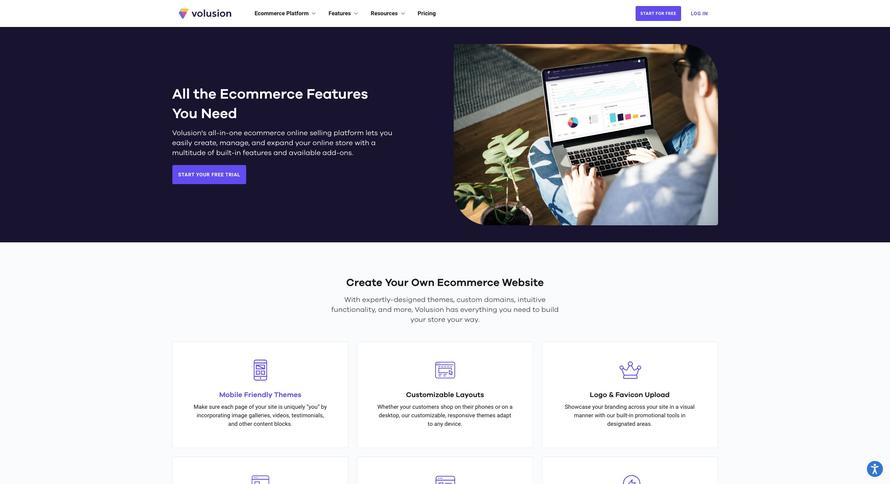 Task type: locate. For each thing, give the bounding box(es) containing it.
everything
[[460, 307, 497, 314]]

1 vertical spatial to
[[428, 421, 433, 428]]

phones
[[475, 404, 494, 411]]

make
[[194, 404, 208, 411]]

0 horizontal spatial free
[[211, 172, 224, 178]]

2 on from the left
[[502, 404, 508, 411]]

0 horizontal spatial of
[[208, 150, 214, 157]]

site inside showcase your branding across your site in a visual manner with our built-in promotional tools in designated areas.
[[659, 404, 668, 411]]

start inside 'link'
[[640, 11, 655, 16]]

1 horizontal spatial site
[[659, 404, 668, 411]]

in
[[235, 150, 241, 157], [670, 404, 674, 411], [629, 413, 634, 419], [681, 413, 686, 419]]

image
[[232, 413, 247, 419]]

0 vertical spatial store
[[335, 140, 353, 147]]

one
[[229, 130, 242, 137]]

selling
[[310, 130, 332, 137]]

and down image
[[228, 421, 238, 428]]

1 vertical spatial store
[[428, 317, 445, 324]]

our down branding
[[607, 413, 615, 419]]

your down logo
[[592, 404, 603, 411]]

on right the 'or'
[[502, 404, 508, 411]]

store up ons.
[[335, 140, 353, 147]]

ecommerce
[[255, 10, 285, 17], [220, 88, 303, 102], [437, 278, 500, 289]]

1 horizontal spatial of
[[249, 404, 254, 411]]

to down intuitive on the bottom of page
[[533, 307, 540, 314]]

to left any
[[428, 421, 433, 428]]

device.
[[445, 421, 462, 428]]

website
[[502, 278, 544, 289]]

0 vertical spatial with
[[355, 140, 369, 147]]

1 vertical spatial built-
[[617, 413, 629, 419]]

free inside start for free 'link'
[[666, 11, 676, 16]]

free inside start your free trial link
[[211, 172, 224, 178]]

online
[[287, 130, 308, 137], [313, 140, 334, 147]]

0 vertical spatial of
[[208, 150, 214, 157]]

online up expand
[[287, 130, 308, 137]]

log in
[[691, 11, 708, 16]]

site left is
[[268, 404, 277, 411]]

store inside volusion's all-in-one ecommerce online selling platform lets you easily create, manage, and expand your online store with a multitude of built-in features and available add-ons.
[[335, 140, 353, 147]]

domains,
[[484, 297, 516, 304]]

your down volusion
[[410, 317, 426, 324]]

across
[[628, 404, 645, 411]]

you down domains,
[[499, 307, 512, 314]]

for
[[656, 11, 664, 16]]

0 horizontal spatial store
[[335, 140, 353, 147]]

0 horizontal spatial with
[[355, 140, 369, 147]]

1 horizontal spatial store
[[428, 317, 445, 324]]

1 horizontal spatial to
[[533, 307, 540, 314]]

your right whether
[[400, 404, 411, 411]]

with expertly-designed themes, custom domains, intuitive functionality, and more, volusion has everything you need to build your store your way.
[[331, 297, 559, 324]]

features
[[329, 10, 351, 17], [307, 88, 368, 102]]

videos,
[[273, 413, 290, 419]]

1 site from the left
[[268, 404, 277, 411]]

free right for
[[666, 11, 676, 16]]

showcase your branding across your site in a visual manner with our built-in promotional tools in designated areas.
[[565, 404, 695, 428]]

with right manner
[[595, 413, 605, 419]]

store inside with expertly-designed themes, custom domains, intuitive functionality, and more, volusion has everything you need to build your store your way.
[[428, 317, 445, 324]]

make sure each page of your site is uniquely "you" by incorporating image galleries, videos, testimonials, and other content blocks.
[[194, 404, 327, 428]]

1 horizontal spatial our
[[607, 413, 615, 419]]

your up 'galleries,'
[[255, 404, 266, 411]]

1 vertical spatial with
[[595, 413, 605, 419]]

in-
[[220, 130, 229, 137]]

your down the has
[[447, 317, 463, 324]]

on
[[455, 404, 461, 411], [502, 404, 508, 411]]

0 horizontal spatial a
[[371, 140, 376, 147]]

store down volusion
[[428, 317, 445, 324]]

and
[[252, 140, 265, 147], [274, 150, 287, 157], [378, 307, 392, 314], [228, 421, 238, 428]]

in down manage,
[[235, 150, 241, 157]]

pricing link
[[418, 9, 436, 18]]

0 vertical spatial built-
[[216, 150, 235, 157]]

promotional
[[635, 413, 666, 419]]

1 vertical spatial ecommerce
[[220, 88, 303, 102]]

ecommerce inside ecommerce platform dropdown button
[[255, 10, 285, 17]]

free
[[666, 11, 676, 16], [211, 172, 224, 178]]

testimonials,
[[292, 413, 324, 419]]

lets
[[366, 130, 378, 137]]

build
[[541, 307, 559, 314]]

your up available
[[295, 140, 311, 147]]

1 horizontal spatial free
[[666, 11, 676, 16]]

any
[[434, 421, 443, 428]]

custom
[[457, 297, 482, 304]]

your
[[196, 172, 210, 178]]

in down across
[[629, 413, 634, 419]]

resources button
[[371, 9, 406, 18]]

on up responsive at the bottom right
[[455, 404, 461, 411]]

1 horizontal spatial built-
[[617, 413, 629, 419]]

free right your
[[211, 172, 224, 178]]

1 horizontal spatial start
[[640, 11, 655, 16]]

you
[[380, 130, 392, 137], [499, 307, 512, 314]]

site up tools
[[659, 404, 668, 411]]

0 horizontal spatial built-
[[216, 150, 235, 157]]

a down lets
[[371, 140, 376, 147]]

2 site from the left
[[659, 404, 668, 411]]

0 vertical spatial free
[[666, 11, 676, 16]]

0 horizontal spatial you
[[380, 130, 392, 137]]

with inside showcase your branding across your site in a visual manner with our built-in promotional tools in designated areas.
[[595, 413, 605, 419]]

open accessibe: accessibility options, statement and help image
[[871, 464, 879, 475]]

1 horizontal spatial with
[[595, 413, 605, 419]]

your
[[295, 140, 311, 147], [410, 317, 426, 324], [447, 317, 463, 324], [255, 404, 266, 411], [400, 404, 411, 411], [592, 404, 603, 411], [647, 404, 658, 411]]

0 horizontal spatial site
[[268, 404, 277, 411]]

with down lets
[[355, 140, 369, 147]]

0 horizontal spatial online
[[287, 130, 308, 137]]

of right page
[[249, 404, 254, 411]]

multitude
[[172, 150, 206, 157]]

0 horizontal spatial our
[[402, 413, 410, 419]]

designed
[[394, 297, 426, 304]]

our inside 'whether your customers shop on their phones or on a desktop, our customizable, responsive themes adapt to any device.'
[[402, 413, 410, 419]]

and down expand
[[274, 150, 287, 157]]

start left your
[[178, 172, 195, 178]]

a up adapt
[[510, 404, 513, 411]]

1 vertical spatial start
[[178, 172, 195, 178]]

our inside showcase your branding across your site in a visual manner with our built-in promotional tools in designated areas.
[[607, 413, 615, 419]]

start your free trial link
[[172, 165, 246, 185]]

0 vertical spatial ecommerce
[[255, 10, 285, 17]]

our right desktop,
[[402, 413, 410, 419]]

showcase
[[565, 404, 591, 411]]

trial
[[225, 172, 240, 178]]

adapt
[[497, 413, 511, 419]]

to
[[533, 307, 540, 314], [428, 421, 433, 428]]

1 vertical spatial you
[[499, 307, 512, 314]]

start left for
[[640, 11, 655, 16]]

built- down manage,
[[216, 150, 235, 157]]

a inside volusion's all-in-one ecommerce online selling platform lets you easily create, manage, and expand your online store with a multitude of built-in features and available add-ons.
[[371, 140, 376, 147]]

0 horizontal spatial to
[[428, 421, 433, 428]]

your inside make sure each page of your site is uniquely "you" by incorporating image galleries, videos, testimonials, and other content blocks.
[[255, 404, 266, 411]]

0 horizontal spatial on
[[455, 404, 461, 411]]

of
[[208, 150, 214, 157], [249, 404, 254, 411]]

pricing
[[418, 10, 436, 17]]

with
[[355, 140, 369, 147], [595, 413, 605, 419]]

1 horizontal spatial you
[[499, 307, 512, 314]]

1 vertical spatial online
[[313, 140, 334, 147]]

2 horizontal spatial a
[[676, 404, 679, 411]]

0 vertical spatial start
[[640, 11, 655, 16]]

1 vertical spatial of
[[249, 404, 254, 411]]

features
[[243, 150, 272, 157]]

online down selling
[[313, 140, 334, 147]]

site
[[268, 404, 277, 411], [659, 404, 668, 411]]

0 vertical spatial to
[[533, 307, 540, 314]]

1 vertical spatial free
[[211, 172, 224, 178]]

to inside with expertly-designed themes, custom domains, intuitive functionality, and more, volusion has everything you need to build your store your way.
[[533, 307, 540, 314]]

0 vertical spatial features
[[329, 10, 351, 17]]

0 horizontal spatial start
[[178, 172, 195, 178]]

you right lets
[[380, 130, 392, 137]]

easily
[[172, 140, 192, 147]]

our
[[402, 413, 410, 419], [607, 413, 615, 419]]

a up tools
[[676, 404, 679, 411]]

and down "expertly-" at the bottom of page
[[378, 307, 392, 314]]

volusion's all-in-one ecommerce online selling platform lets you easily create, manage, and expand your online store with a multitude of built-in features and available add-ons.
[[172, 130, 392, 157]]

&
[[609, 392, 614, 399]]

of down create,
[[208, 150, 214, 157]]

log
[[691, 11, 701, 16]]

0 vertical spatial you
[[380, 130, 392, 137]]

1 horizontal spatial a
[[510, 404, 513, 411]]

1 vertical spatial features
[[307, 88, 368, 102]]

favicon
[[616, 392, 643, 399]]

2 our from the left
[[607, 413, 615, 419]]

and inside with expertly-designed themes, custom domains, intuitive functionality, and more, volusion has everything you need to build your store your way.
[[378, 307, 392, 314]]

1 horizontal spatial online
[[313, 140, 334, 147]]

need
[[514, 307, 531, 314]]

start for start for free
[[640, 11, 655, 16]]

mobile
[[219, 392, 242, 399]]

store
[[335, 140, 353, 147], [428, 317, 445, 324]]

start your free trial
[[178, 172, 240, 178]]

free for for
[[666, 11, 676, 16]]

manner
[[574, 413, 593, 419]]

built- up the designated
[[617, 413, 629, 419]]

galleries,
[[249, 413, 271, 419]]

1 horizontal spatial on
[[502, 404, 508, 411]]

platform
[[334, 130, 364, 137]]

our for customizable
[[402, 413, 410, 419]]

friendly
[[244, 392, 272, 399]]

1 our from the left
[[402, 413, 410, 419]]

incorporating
[[197, 413, 230, 419]]

desktop,
[[379, 413, 400, 419]]

and up "features"
[[252, 140, 265, 147]]

built-
[[216, 150, 235, 157], [617, 413, 629, 419]]



Task type: describe. For each thing, give the bounding box(es) containing it.
areas.
[[637, 421, 652, 428]]

customers
[[412, 404, 439, 411]]

logo & favicon upload
[[590, 392, 670, 399]]

features button
[[329, 9, 359, 18]]

volusion
[[415, 307, 444, 314]]

a inside 'whether your customers shop on their phones or on a desktop, our customizable, responsive themes adapt to any device.'
[[510, 404, 513, 411]]

the
[[193, 88, 216, 102]]

expand
[[267, 140, 293, 147]]

themes
[[274, 392, 301, 399]]

tools
[[667, 413, 680, 419]]

0 vertical spatial online
[[287, 130, 308, 137]]

2 vertical spatial ecommerce
[[437, 278, 500, 289]]

by
[[321, 404, 327, 411]]

with inside volusion's all-in-one ecommerce online selling platform lets you easily create, manage, and expand your online store with a multitude of built-in features and available add-ons.
[[355, 140, 369, 147]]

to inside 'whether your customers shop on their phones or on a desktop, our customizable, responsive themes adapt to any device.'
[[428, 421, 433, 428]]

logo
[[590, 392, 607, 399]]

customizable
[[406, 392, 454, 399]]

ecommerce platform button
[[255, 9, 317, 18]]

all the ecommerce features you need
[[172, 88, 368, 121]]

volusion's
[[172, 130, 206, 137]]

in down visual
[[681, 413, 686, 419]]

built- inside showcase your branding across your site in a visual manner with our built-in promotional tools in designated areas.
[[617, 413, 629, 419]]

features inside dropdown button
[[329, 10, 351, 17]]

in up tools
[[670, 404, 674, 411]]

mobile friendly themes link
[[219, 392, 301, 399]]

all
[[172, 88, 190, 102]]

you inside with expertly-designed themes, custom domains, intuitive functionality, and more, volusion has everything you need to build your store your way.
[[499, 307, 512, 314]]

each
[[221, 404, 234, 411]]

you
[[172, 107, 198, 121]]

resources
[[371, 10, 398, 17]]

your
[[385, 278, 409, 289]]

customizable layouts
[[406, 392, 484, 399]]

site inside make sure each page of your site is uniquely "you" by incorporating image galleries, videos, testimonials, and other content blocks.
[[268, 404, 277, 411]]

your up promotional
[[647, 404, 658, 411]]

create
[[346, 278, 382, 289]]

your inside 'whether your customers shop on their phones or on a desktop, our customizable, responsive themes adapt to any device.'
[[400, 404, 411, 411]]

other
[[239, 421, 252, 428]]

built- inside volusion's all-in-one ecommerce online selling platform lets you easily create, manage, and expand your online store with a multitude of built-in features and available add-ons.
[[216, 150, 235, 157]]

has
[[446, 307, 458, 314]]

create,
[[194, 140, 218, 147]]

layouts
[[456, 392, 484, 399]]

in
[[703, 11, 708, 16]]

our for logo
[[607, 413, 615, 419]]

and inside make sure each page of your site is uniquely "you" by incorporating image galleries, videos, testimonials, and other content blocks.
[[228, 421, 238, 428]]

free for your
[[211, 172, 224, 178]]

customizable,
[[411, 413, 446, 419]]

a inside showcase your branding across your site in a visual manner with our built-in promotional tools in designated areas.
[[676, 404, 679, 411]]

with
[[344, 297, 360, 304]]

"you"
[[307, 404, 320, 411]]

uniquely
[[284, 404, 305, 411]]

of inside volusion's all-in-one ecommerce online selling platform lets you easily create, manage, and expand your online store with a multitude of built-in features and available add-ons.
[[208, 150, 214, 157]]

all-
[[208, 130, 220, 137]]

platform
[[286, 10, 309, 17]]

start for start your free trial
[[178, 172, 195, 178]]

manage,
[[220, 140, 250, 147]]

create your own ecommerce website
[[346, 278, 544, 289]]

in inside volusion's all-in-one ecommerce online selling platform lets you easily create, manage, and expand your online store with a multitude of built-in features and available add-ons.
[[235, 150, 241, 157]]

features inside all the ecommerce features you need
[[307, 88, 368, 102]]

shop
[[441, 404, 453, 411]]

ecommerce
[[244, 130, 285, 137]]

themes,
[[428, 297, 455, 304]]

is
[[278, 404, 283, 411]]

whether
[[378, 404, 399, 411]]

whether your customers shop on their phones or on a desktop, our customizable, responsive themes adapt to any device.
[[378, 404, 513, 428]]

you inside volusion's all-in-one ecommerce online selling platform lets you easily create, manage, and expand your online store with a multitude of built-in features and available add-ons.
[[380, 130, 392, 137]]

ons.
[[340, 150, 353, 157]]

way.
[[465, 317, 480, 324]]

start for free link
[[636, 6, 681, 21]]

of inside make sure each page of your site is uniquely "you" by incorporating image galleries, videos, testimonials, and other content blocks.
[[249, 404, 254, 411]]

ecommerce inside all the ecommerce features you need
[[220, 88, 303, 102]]

expertly-
[[362, 297, 394, 304]]

1 on from the left
[[455, 404, 461, 411]]

branding
[[605, 404, 627, 411]]

own
[[411, 278, 435, 289]]

mobile friendly themes
[[219, 392, 301, 399]]

themes
[[477, 413, 496, 419]]

blocks.
[[274, 421, 292, 428]]

visual
[[680, 404, 695, 411]]

designated
[[607, 421, 635, 428]]

functionality,
[[331, 307, 376, 314]]

ecommerce platform
[[255, 10, 309, 17]]

your inside volusion's all-in-one ecommerce online selling platform lets you easily create, manage, and expand your online store with a multitude of built-in features and available add-ons.
[[295, 140, 311, 147]]

responsive
[[448, 413, 475, 419]]

page
[[235, 404, 247, 411]]

available
[[289, 150, 321, 157]]

start for free
[[640, 11, 676, 16]]

need
[[201, 107, 237, 121]]

add-
[[323, 150, 340, 157]]

or
[[495, 404, 500, 411]]

upload
[[645, 392, 670, 399]]

their
[[462, 404, 474, 411]]

log in link
[[687, 6, 712, 21]]

content
[[254, 421, 273, 428]]



